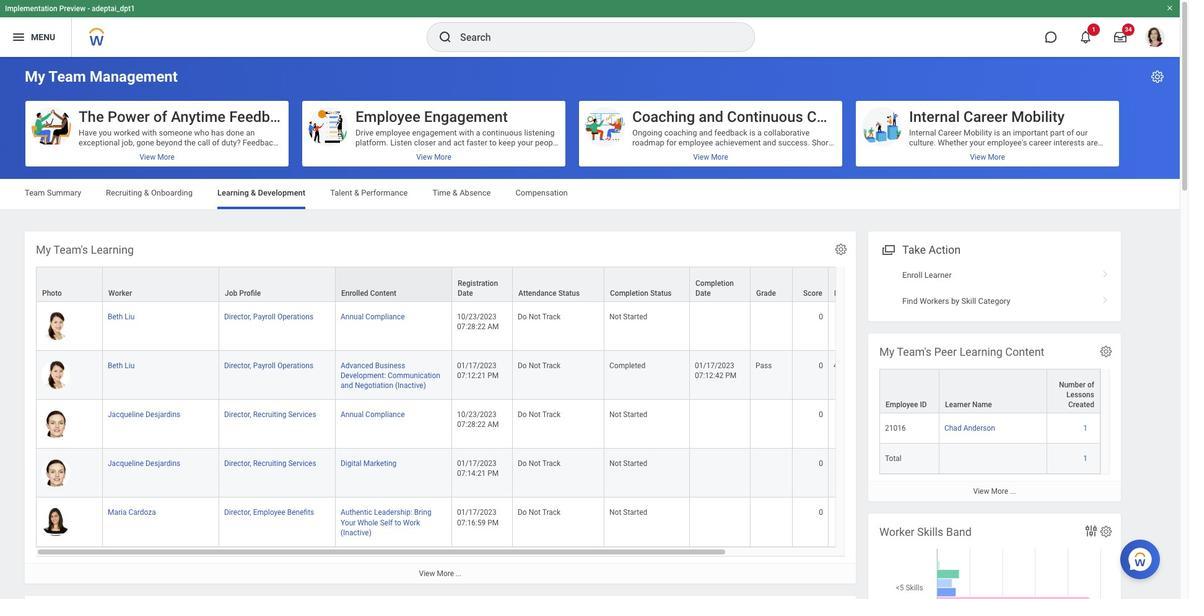 Task type: describe. For each thing, give the bounding box(es) containing it.
configure this page image
[[1151, 69, 1166, 84]]

& for learning
[[251, 188, 256, 198]]

number
[[1060, 381, 1086, 390]]

job profile column header
[[219, 267, 336, 303]]

my for my team management
[[25, 68, 45, 86]]

do not track for 01/17/2023's "director, recruiting services" link
[[518, 460, 561, 469]]

find workers by skill category
[[903, 297, 1011, 306]]

01/17/2023 07:12:42 pm
[[695, 362, 737, 381]]

learning & development
[[218, 188, 306, 198]]

pm for 01/17/2023 07:14:21 pm
[[488, 470, 499, 479]]

maria cardoza
[[108, 509, 156, 518]]

compliance for director, payroll operations
[[366, 313, 405, 322]]

director, payroll operations link for advanced
[[224, 360, 314, 371]]

do not track element for completed 'element' at bottom right
[[518, 360, 561, 371]]

completion date column header
[[690, 267, 751, 303]]

started for not started element for 01/17/2023's "director, recruiting services" link
[[624, 460, 648, 469]]

10/23/2023 07:28:22 am for operations
[[457, 313, 499, 332]]

team's for peer
[[897, 346, 932, 359]]

track for annual director, payroll operations link
[[543, 313, 561, 322]]

number of lessons created button
[[1048, 370, 1101, 413]]

beth liu link for advanced
[[108, 360, 135, 371]]

do not track element for not started element associated with annual director, payroll operations link
[[518, 311, 561, 322]]

completion date
[[696, 280, 734, 298]]

1 for 21016
[[1084, 425, 1088, 433]]

row containing 21016
[[880, 414, 1101, 444]]

1 button for 21016
[[1084, 424, 1090, 434]]

01/17/2023 for 07:12:21
[[457, 362, 497, 371]]

07:28:22 for director, recruiting services
[[457, 421, 486, 430]]

annual compliance for director, recruiting services
[[341, 411, 405, 420]]

pm for 01/17/2023 07:12:21 pm
[[488, 372, 499, 381]]

my team's learning
[[36, 244, 134, 257]]

01/17/2023 for 07:16:59
[[457, 509, 497, 518]]

1 inside "menu" banner
[[1093, 26, 1096, 33]]

recruiting for 01/17/2023 07:14:21 pm
[[253, 460, 287, 469]]

communication
[[388, 372, 441, 381]]

worker column header
[[103, 267, 219, 303]]

the power of anytime feedback button
[[25, 101, 294, 167]]

employee id
[[886, 401, 927, 410]]

profile
[[239, 289, 261, 298]]

row containing registration date
[[36, 267, 962, 303]]

registration date
[[458, 280, 498, 298]]

34
[[1125, 26, 1133, 33]]

1 employee's photo (jacqueline desjardins) image from the top
[[42, 410, 70, 439]]

more for learning
[[437, 570, 454, 578]]

desjardins for 01/17/2023
[[146, 460, 180, 469]]

director, employee benefits link
[[224, 507, 314, 518]]

view for peer
[[974, 488, 990, 496]]

not started element for "director, recruiting services" link for 10/23/2023
[[610, 409, 648, 420]]

completion date button
[[690, 268, 750, 302]]

annual compliance link for director, recruiting services
[[341, 409, 405, 420]]

adeptai_dpt1
[[92, 4, 135, 13]]

cardoza
[[129, 509, 156, 518]]

chad anderson
[[945, 425, 996, 433]]

2 director, from the top
[[224, 362, 251, 371]]

advanced business development: communication and negotiation (inactive)
[[341, 362, 441, 391]]

internal career mobility
[[910, 108, 1065, 126]]

my team's peer learning content
[[880, 346, 1045, 359]]

am for director, payroll operations
[[488, 323, 499, 332]]

configure my team's learning image
[[835, 243, 848, 257]]

team summary
[[25, 188, 81, 198]]

completion for status
[[610, 289, 649, 298]]

preview
[[59, 4, 86, 13]]

worker for worker
[[108, 289, 132, 298]]

score button
[[793, 268, 829, 302]]

employee engagement button
[[302, 101, 566, 167]]

workers
[[920, 297, 950, 306]]

not started for not started element for 01/17/2023's "director, recruiting services" link
[[610, 460, 648, 469]]

maria cardoza link
[[108, 507, 156, 518]]

recruiting & onboarding
[[106, 188, 193, 198]]

track for director, payroll operations link corresponding to advanced
[[543, 362, 561, 371]]

skill
[[962, 297, 977, 306]]

my team management
[[25, 68, 178, 86]]

internal
[[910, 108, 960, 126]]

3 0 from the top
[[819, 411, 824, 420]]

completion for date
[[696, 280, 734, 288]]

1 do not track from the top
[[518, 313, 561, 322]]

operations for annual compliance
[[278, 313, 314, 322]]

employee engagement
[[356, 108, 508, 126]]

1 horizontal spatial team
[[49, 68, 86, 86]]

internal career mobility button
[[856, 101, 1120, 167]]

score
[[804, 289, 823, 298]]

liu for advanced
[[125, 362, 135, 371]]

director, for "director, recruiting services" link for 10/23/2023
[[224, 411, 251, 420]]

07:12:42
[[695, 372, 724, 381]]

started for not started element related to director, employee benefits link at left bottom
[[624, 509, 648, 518]]

enroll
[[903, 271, 923, 280]]

notifications large image
[[1080, 31, 1092, 43]]

configure and view chart data image
[[1084, 524, 1099, 539]]

jacqueline for 10/23/2023
[[108, 411, 144, 420]]

summary
[[47, 188, 81, 198]]

team's for learning
[[53, 244, 88, 257]]

do for not started element for 01/17/2023's "director, recruiting services" link "do not track" element
[[518, 460, 527, 469]]

director, employee benefits
[[224, 509, 314, 518]]

07:12:21
[[457, 372, 486, 381]]

45
[[834, 362, 842, 371]]

chevron right image
[[1098, 267, 1114, 279]]

not started element for 01/17/2023's "director, recruiting services" link
[[610, 458, 648, 469]]

job profile button
[[219, 268, 335, 302]]

attendance status
[[519, 289, 580, 298]]

2 do not track from the top
[[518, 362, 561, 371]]

maria
[[108, 509, 127, 518]]

cell inside my team's peer learning content element
[[940, 444, 1048, 475]]

director, recruiting services link for 01/17/2023
[[224, 458, 316, 469]]

advanced
[[341, 362, 374, 371]]

10/23/2023 for director, payroll operations
[[457, 313, 497, 322]]

onboarding
[[151, 188, 193, 198]]

implementation preview -   adeptai_dpt1
[[5, 4, 135, 13]]

started for not started element associated with annual director, payroll operations link
[[624, 313, 648, 322]]

date for completion date
[[696, 289, 711, 298]]

2 0 from the top
[[819, 362, 824, 371]]

registration date column header
[[452, 267, 513, 303]]

attendance
[[519, 289, 557, 298]]

1 vertical spatial learning
[[91, 244, 134, 257]]

1 button for total
[[1084, 454, 1090, 464]]

learner name
[[946, 401, 993, 410]]

pass
[[756, 362, 772, 371]]

operations for advanced business development: communication and negotiation (inactive)
[[278, 362, 314, 371]]

lessons
[[1067, 391, 1095, 400]]

pm for 01/17/2023 07:12:42 pm
[[726, 372, 737, 381]]

learner inside learner name popup button
[[946, 401, 971, 410]]

the
[[79, 108, 104, 126]]

your
[[341, 519, 356, 528]]

menu group image
[[880, 241, 897, 258]]

inbox large image
[[1115, 31, 1127, 43]]

work
[[403, 519, 420, 528]]

self
[[380, 519, 393, 528]]

action
[[929, 244, 961, 257]]

menu
[[31, 32, 55, 42]]

-
[[87, 4, 90, 13]]

talent & performance
[[330, 188, 408, 198]]

enrolled content column header
[[336, 267, 452, 303]]

configure worker skills band image
[[1100, 525, 1114, 539]]

conversations
[[807, 108, 903, 126]]

menu button
[[0, 17, 71, 57]]

worker skills band
[[880, 526, 972, 539]]

category
[[979, 297, 1011, 306]]

find
[[903, 297, 918, 306]]

director, for 01/17/2023's "director, recruiting services" link
[[224, 460, 251, 469]]

photo column header
[[36, 267, 103, 303]]

do not track element for not started element related to director, employee benefits link at left bottom
[[518, 507, 561, 518]]

completed
[[610, 362, 646, 371]]

am for director, recruiting services
[[488, 421, 499, 430]]

completion status button
[[605, 268, 690, 302]]

enrolled
[[341, 289, 368, 298]]

payroll for advanced business development: communication and negotiation (inactive)
[[253, 362, 276, 371]]

of inside button
[[154, 108, 167, 126]]

07:16:59
[[457, 519, 486, 528]]

my team's peer learning content element
[[869, 334, 1122, 502]]

track for director, employee benefits link at left bottom
[[543, 509, 561, 518]]

desjardins for 10/23/2023
[[146, 411, 180, 420]]

director, payroll operations for advanced business development: communication and negotiation (inactive)
[[224, 362, 314, 371]]

negotiation
[[355, 382, 394, 391]]

talent
[[330, 188, 352, 198]]

2 horizontal spatial learning
[[960, 346, 1003, 359]]

completion status column header
[[605, 267, 690, 303]]

anytime
[[171, 108, 226, 126]]

my for my team's peer learning content
[[880, 346, 895, 359]]

completed element
[[610, 360, 646, 371]]

attendance status button
[[513, 268, 604, 302]]

authentic
[[341, 509, 372, 518]]

view more ... for peer
[[974, 488, 1017, 496]]

list inside main content
[[869, 263, 1122, 314]]

beth liu for annual
[[108, 313, 135, 322]]

worker for worker skills band
[[880, 526, 915, 539]]

pm for 01/17/2023 07:16:59 pm
[[488, 519, 499, 528]]

beth for annual compliance
[[108, 313, 123, 322]]

id
[[920, 401, 927, 410]]

and inside button
[[699, 108, 724, 126]]

search image
[[438, 30, 453, 45]]

skills
[[918, 526, 944, 539]]

compensation
[[516, 188, 568, 198]]

01/17/2023 for 07:12:42
[[695, 362, 735, 371]]



Task type: vqa. For each thing, say whether or not it's contained in the screenshot.
Resources
no



Task type: locate. For each thing, give the bounding box(es) containing it.
learner right enroll
[[925, 271, 952, 280]]

0 horizontal spatial employee
[[253, 509, 286, 518]]

more inside my team's peer learning content element
[[992, 488, 1009, 496]]

view more ... inside my team's learning element
[[419, 570, 462, 578]]

... inside my team's peer learning content element
[[1011, 488, 1017, 496]]

0 vertical spatial operations
[[278, 313, 314, 322]]

1 vertical spatial compliance
[[366, 411, 405, 420]]

view more ... for learning
[[419, 570, 462, 578]]

tab list inside main content
[[12, 180, 1168, 209]]

0 vertical spatial 07:28:22
[[457, 323, 486, 332]]

0 vertical spatial view more ...
[[974, 488, 1017, 496]]

1 date from the left
[[458, 289, 473, 298]]

1 vertical spatial 1
[[1084, 425, 1088, 433]]

0 vertical spatial jacqueline desjardins link
[[108, 409, 180, 420]]

date inside completion date
[[696, 289, 711, 298]]

am up 01/17/2023 07:14:21 pm
[[488, 421, 499, 430]]

my up employee id popup button at bottom
[[880, 346, 895, 359]]

(inactive) down communication
[[395, 382, 426, 391]]

0 vertical spatial more
[[992, 488, 1009, 496]]

1 vertical spatial view
[[419, 570, 435, 578]]

created
[[1069, 401, 1095, 410]]

10/23/2023 07:28:22 am down '07:12:21'
[[457, 411, 499, 430]]

annual compliance link down enrolled content
[[341, 311, 405, 322]]

1 vertical spatial and
[[341, 382, 353, 391]]

0 vertical spatial beth liu
[[108, 313, 135, 322]]

director,
[[224, 313, 251, 322], [224, 362, 251, 371], [224, 411, 251, 420], [224, 460, 251, 469], [224, 509, 251, 518]]

1 employee's photo (beth liu) image from the top
[[42, 312, 70, 341]]

2 horizontal spatial employee
[[886, 401, 919, 410]]

annual down enrolled
[[341, 313, 364, 322]]

1 horizontal spatial (inactive)
[[395, 382, 426, 391]]

0 vertical spatial annual compliance
[[341, 313, 405, 322]]

team left summary
[[25, 188, 45, 198]]

& right the talent
[[354, 188, 359, 198]]

enrolled content
[[341, 289, 397, 298]]

1 vertical spatial annual compliance link
[[341, 409, 405, 420]]

completion inside column header
[[696, 280, 734, 288]]

01/17/2023 07:16:59 pm
[[457, 509, 499, 528]]

0 horizontal spatial team
[[25, 188, 45, 198]]

jacqueline
[[108, 411, 144, 420], [108, 460, 144, 469]]

01/17/2023 inside 01/17/2023 07:12:21 pm
[[457, 362, 497, 371]]

1 vertical spatial recruiting
[[253, 411, 287, 420]]

learning left development
[[218, 188, 249, 198]]

view more ... link up band on the bottom right of the page
[[869, 482, 1122, 502]]

of
[[154, 108, 167, 126], [1088, 381, 1095, 390]]

compliance down enrolled content
[[366, 313, 405, 322]]

0 vertical spatial beth liu link
[[108, 311, 135, 322]]

2 jacqueline desjardins link from the top
[[108, 458, 180, 469]]

director, recruiting services
[[224, 411, 316, 420], [224, 460, 316, 469]]

implementation
[[5, 4, 57, 13]]

4 started from the top
[[624, 509, 648, 518]]

0 horizontal spatial view more ... link
[[25, 564, 856, 584]]

1 vertical spatial jacqueline desjardins
[[108, 460, 180, 469]]

0 horizontal spatial status
[[559, 289, 580, 298]]

pm inside 01/17/2023 07:16:59 pm
[[488, 519, 499, 528]]

1 horizontal spatial ...
[[1011, 488, 1017, 496]]

employee for employee id
[[886, 401, 919, 410]]

1 0 from the top
[[819, 313, 824, 322]]

list
[[869, 263, 1122, 314]]

1 annual from the top
[[341, 313, 364, 322]]

01/17/2023 inside 01/17/2023 07:14:21 pm
[[457, 460, 497, 469]]

2 date from the left
[[696, 289, 711, 298]]

compliance
[[366, 313, 405, 322], [366, 411, 405, 420]]

pm right 07:14:21
[[488, 470, 499, 479]]

learner name button
[[940, 370, 1047, 413]]

2 track from the top
[[543, 362, 561, 371]]

digital marketing link
[[341, 458, 397, 469]]

row containing maria cardoza
[[36, 498, 962, 547]]

feedback
[[229, 108, 294, 126]]

beth liu link for annual
[[108, 311, 135, 322]]

and
[[699, 108, 724, 126], [341, 382, 353, 391]]

recruiting for 10/23/2023 07:28:22 am
[[253, 411, 287, 420]]

1 director, recruiting services from the top
[[224, 411, 316, 420]]

do for "do not track" element related to not started element related to "director, recruiting services" link for 10/23/2023
[[518, 411, 527, 420]]

director, recruiting services for 10/23/2023
[[224, 411, 316, 420]]

peer
[[935, 346, 957, 359]]

services for 01/17/2023 07:14:21 pm
[[288, 460, 316, 469]]

2 operations from the top
[[278, 362, 314, 371]]

employee's photo (jacqueline desjardins) image
[[42, 410, 70, 439], [42, 459, 70, 488]]

do not track for "director, recruiting services" link for 10/23/2023
[[518, 411, 561, 420]]

annual compliance for director, payroll operations
[[341, 313, 405, 322]]

annual for director, payroll operations
[[341, 313, 364, 322]]

annual compliance down enrolled content
[[341, 313, 405, 322]]

0 vertical spatial director, recruiting services link
[[224, 409, 316, 420]]

5 do not track element from the top
[[518, 507, 561, 518]]

learner up chad
[[946, 401, 971, 410]]

main content containing my team management
[[0, 57, 1180, 600]]

3 not started element from the top
[[610, 458, 648, 469]]

more inside my team's learning element
[[437, 570, 454, 578]]

learning inside tab list
[[218, 188, 249, 198]]

pm inside 01/17/2023 07:12:21 pm
[[488, 372, 499, 381]]

2 director, payroll operations link from the top
[[224, 360, 314, 371]]

2 beth from the top
[[108, 362, 123, 371]]

1 am from the top
[[488, 323, 499, 332]]

row containing total
[[880, 444, 1101, 475]]

0 horizontal spatial view
[[419, 570, 435, 578]]

2 annual compliance from the top
[[341, 411, 405, 420]]

annual compliance down negotiation
[[341, 411, 405, 420]]

not started for not started element associated with annual director, payroll operations link
[[610, 313, 648, 322]]

1 horizontal spatial worker
[[880, 526, 915, 539]]

5 do not track from the top
[[518, 509, 561, 518]]

coaching and continuous conversations
[[633, 108, 903, 126]]

0 vertical spatial director, payroll operations
[[224, 313, 314, 322]]

number of lessons created
[[1060, 381, 1095, 410]]

& left onboarding
[[144, 188, 149, 198]]

and inside the advanced business development: communication and negotiation (inactive)
[[341, 382, 353, 391]]

worker right 'photo' 'column header'
[[108, 289, 132, 298]]

worker left skills
[[880, 526, 915, 539]]

1 payroll from the top
[[253, 313, 276, 322]]

pm right '07:12:21'
[[488, 372, 499, 381]]

not started element for annual director, payroll operations link
[[610, 311, 648, 322]]

(inactive) inside authentic leadership: bring your whole self to work (inactive)
[[341, 529, 372, 538]]

services for 10/23/2023 07:28:22 am
[[288, 411, 316, 420]]

view inside my team's learning element
[[419, 570, 435, 578]]

annual down negotiation
[[341, 411, 364, 420]]

learning up 'photo' popup button
[[91, 244, 134, 257]]

1 operations from the top
[[278, 313, 314, 322]]

1 track from the top
[[543, 313, 561, 322]]

0 vertical spatial compliance
[[366, 313, 405, 322]]

4 0 from the top
[[819, 460, 824, 469]]

director, recruiting services link for 10/23/2023
[[224, 409, 316, 420]]

1 vertical spatial beth liu link
[[108, 360, 135, 371]]

1 horizontal spatial employee
[[356, 108, 421, 126]]

1 jacqueline from the top
[[108, 411, 144, 420]]

1 director, payroll operations link from the top
[[224, 311, 314, 322]]

5 track from the top
[[543, 509, 561, 518]]

01/17/2023 07:14:21 pm
[[457, 460, 499, 479]]

1 vertical spatial annual compliance
[[341, 411, 405, 420]]

whole
[[358, 519, 378, 528]]

beth liu link
[[108, 311, 135, 322], [108, 360, 135, 371]]

grade column header
[[751, 267, 793, 303]]

2 not started from the top
[[610, 411, 648, 420]]

1 vertical spatial 10/23/2023 07:28:22 am
[[457, 411, 499, 430]]

annual compliance
[[341, 313, 405, 322], [341, 411, 405, 420]]

pm right 07:12:42 on the right of page
[[726, 372, 737, 381]]

do not track for director, employee benefits link at left bottom
[[518, 509, 561, 518]]

0 horizontal spatial team's
[[53, 244, 88, 257]]

0 horizontal spatial content
[[370, 289, 397, 298]]

1 07:28:22 from the top
[[457, 323, 486, 332]]

(inactive)
[[395, 382, 426, 391], [341, 529, 372, 538]]

1 vertical spatial director, recruiting services link
[[224, 458, 316, 469]]

my for my team's learning
[[36, 244, 51, 257]]

& right time on the left of page
[[453, 188, 458, 198]]

duration
[[835, 289, 863, 298]]

0 vertical spatial employee's photo (jacqueline desjardins) image
[[42, 410, 70, 439]]

date for registration date
[[458, 289, 473, 298]]

1 beth from the top
[[108, 313, 123, 322]]

1 horizontal spatial and
[[699, 108, 724, 126]]

date right completion status column header
[[696, 289, 711, 298]]

0 vertical spatial employee's photo (beth liu) image
[[42, 312, 70, 341]]

and right "coaching"
[[699, 108, 724, 126]]

jacqueline desjardins for 01/17/2023 07:14:21 pm
[[108, 460, 180, 469]]

status for completion status
[[651, 289, 672, 298]]

1 vertical spatial beth liu
[[108, 362, 135, 371]]

view more ... link up my team's career & job interests element in the bottom of the page
[[25, 564, 856, 584]]

& for recruiting
[[144, 188, 149, 198]]

pm right the 07:16:59 at the bottom left of the page
[[488, 519, 499, 528]]

... for my team's learning
[[456, 570, 462, 578]]

1 vertical spatial of
[[1088, 381, 1095, 390]]

annual compliance link down negotiation
[[341, 409, 405, 420]]

1 jacqueline desjardins from the top
[[108, 411, 180, 420]]

0 vertical spatial ...
[[1011, 488, 1017, 496]]

1 not started from the top
[[610, 313, 648, 322]]

0
[[819, 313, 824, 322], [819, 362, 824, 371], [819, 411, 824, 420], [819, 460, 824, 469], [819, 509, 824, 518]]

01/17/2023 up '07:12:21'
[[457, 362, 497, 371]]

completion inside column header
[[610, 289, 649, 298]]

not started element
[[610, 311, 648, 322], [610, 409, 648, 420], [610, 458, 648, 469], [610, 507, 648, 518]]

2 & from the left
[[251, 188, 256, 198]]

1 director, recruiting services link from the top
[[224, 409, 316, 420]]

10/23/2023
[[457, 313, 497, 322], [457, 411, 497, 420]]

started
[[624, 313, 648, 322], [624, 411, 648, 420], [624, 460, 648, 469], [624, 509, 648, 518]]

view inside my team's peer learning content element
[[974, 488, 990, 496]]

4 & from the left
[[453, 188, 458, 198]]

team inside tab list
[[25, 188, 45, 198]]

1 status from the left
[[559, 289, 580, 298]]

10/23/2023 07:28:22 am
[[457, 313, 499, 332], [457, 411, 499, 430]]

operations
[[278, 313, 314, 322], [278, 362, 314, 371]]

attendance status column header
[[513, 267, 605, 303]]

2 director, recruiting services from the top
[[224, 460, 316, 469]]

my up 'photo' popup button
[[36, 244, 51, 257]]

1 beth liu from the top
[[108, 313, 135, 322]]

name
[[973, 401, 993, 410]]

not started for not started element related to director, employee benefits link at left bottom
[[610, 509, 648, 518]]

my
[[25, 68, 45, 86], [36, 244, 51, 257], [880, 346, 895, 359]]

by
[[952, 297, 960, 306]]

0 horizontal spatial and
[[341, 382, 353, 391]]

menu banner
[[0, 0, 1180, 57]]

07:28:22 for director, payroll operations
[[457, 323, 486, 332]]

chad anderson link
[[945, 422, 996, 433]]

0 vertical spatial beth
[[108, 313, 123, 322]]

2 jacqueline from the top
[[108, 460, 144, 469]]

track for 01/17/2023's "director, recruiting services" link
[[543, 460, 561, 469]]

1 & from the left
[[144, 188, 149, 198]]

digital marketing
[[341, 460, 397, 469]]

completion status
[[610, 289, 672, 298]]

compliance for director, recruiting services
[[366, 411, 405, 420]]

view more ... link inside my team's learning element
[[25, 564, 856, 584]]

do not track element for not started element for 01/17/2023's "director, recruiting services" link
[[518, 458, 561, 469]]

do not track element
[[518, 311, 561, 322], [518, 360, 561, 371], [518, 409, 561, 420], [518, 458, 561, 469], [518, 507, 561, 518]]

1 director, payroll operations from the top
[[224, 313, 314, 322]]

10/23/2023 for director, recruiting services
[[457, 411, 497, 420]]

of inside "number of lessons created"
[[1088, 381, 1095, 390]]

0 horizontal spatial date
[[458, 289, 473, 298]]

view for learning
[[419, 570, 435, 578]]

5 do from the top
[[518, 509, 527, 518]]

1 vertical spatial view more ... link
[[25, 564, 856, 584]]

2 annual from the top
[[341, 411, 364, 420]]

of right power
[[154, 108, 167, 126]]

worker button
[[103, 268, 219, 302]]

4 director, from the top
[[224, 460, 251, 469]]

annual compliance link
[[341, 311, 405, 322], [341, 409, 405, 420]]

row containing number of lessons created
[[880, 369, 1101, 414]]

jacqueline desjardins link for 01/17/2023 07:14:21 pm
[[108, 458, 180, 469]]

4 not started from the top
[[610, 509, 648, 518]]

10/23/2023 07:28:22 am for services
[[457, 411, 499, 430]]

coaching and continuous conversations button
[[579, 101, 903, 167]]

status right attendance
[[559, 289, 580, 298]]

pass element
[[756, 360, 772, 371]]

1 vertical spatial (inactive)
[[341, 529, 372, 538]]

the power of anytime feedback
[[79, 108, 294, 126]]

2 employee's photo (beth liu) image from the top
[[42, 361, 70, 390]]

1 liu from the top
[[125, 313, 135, 322]]

0 vertical spatial annual compliance link
[[341, 311, 405, 322]]

1 vertical spatial my
[[36, 244, 51, 257]]

employee inside my team's learning element
[[253, 509, 286, 518]]

(inactive) down your
[[341, 529, 372, 538]]

2 employee's photo (jacqueline desjardins) image from the top
[[42, 459, 70, 488]]

operations down job profile column header in the left of the page
[[278, 313, 314, 322]]

payroll for annual compliance
[[253, 313, 276, 322]]

1 vertical spatial am
[[488, 421, 499, 430]]

1 vertical spatial services
[[288, 460, 316, 469]]

1 vertical spatial view more ...
[[419, 570, 462, 578]]

0 vertical spatial director, payroll operations link
[[224, 311, 314, 322]]

1 10/23/2023 from the top
[[457, 313, 497, 322]]

1 vertical spatial jacqueline desjardins link
[[108, 458, 180, 469]]

1 horizontal spatial status
[[651, 289, 672, 298]]

2 beth liu link from the top
[[108, 360, 135, 371]]

1 horizontal spatial view
[[974, 488, 990, 496]]

01/17/2023 for 07:14:21
[[457, 460, 497, 469]]

1 started from the top
[[624, 313, 648, 322]]

profile logan mcneil image
[[1146, 27, 1166, 50]]

team's up 'photo' popup button
[[53, 244, 88, 257]]

director, for director, employee benefits link at left bottom
[[224, 509, 251, 518]]

performance
[[361, 188, 408, 198]]

employee inside button
[[356, 108, 421, 126]]

beth liu for advanced
[[108, 362, 135, 371]]

more for peer
[[992, 488, 1009, 496]]

0 vertical spatial employee
[[356, 108, 421, 126]]

... inside my team's learning element
[[456, 570, 462, 578]]

1 do not track element from the top
[[518, 311, 561, 322]]

0 vertical spatial director, recruiting services
[[224, 411, 316, 420]]

2 vertical spatial recruiting
[[253, 460, 287, 469]]

0 vertical spatial 1
[[1093, 26, 1096, 33]]

time
[[433, 188, 451, 198]]

2 started from the top
[[624, 411, 648, 420]]

07:28:22 up 01/17/2023 07:14:21 pm
[[457, 421, 486, 430]]

development:
[[341, 372, 386, 381]]

started for not started element related to "director, recruiting services" link for 10/23/2023
[[624, 411, 648, 420]]

coaching
[[633, 108, 695, 126]]

row
[[36, 267, 962, 303], [36, 302, 962, 351], [36, 351, 962, 400], [880, 369, 1101, 414], [36, 400, 962, 449], [880, 414, 1101, 444], [880, 444, 1101, 475], [36, 449, 962, 498], [36, 498, 962, 547]]

0 horizontal spatial of
[[154, 108, 167, 126]]

advanced business development: communication and negotiation (inactive) link
[[341, 360, 441, 391]]

payroll
[[253, 313, 276, 322], [253, 362, 276, 371]]

& left development
[[251, 188, 256, 198]]

2 director, payroll operations from the top
[[224, 362, 314, 371]]

to
[[395, 519, 401, 528]]

score column header
[[793, 267, 829, 303]]

...
[[1011, 488, 1017, 496], [456, 570, 462, 578]]

am down registration date
[[488, 323, 499, 332]]

date down registration
[[458, 289, 473, 298]]

pm inside 01/17/2023 07:14:21 pm
[[488, 470, 499, 479]]

10/23/2023 down registration date
[[457, 313, 497, 322]]

pm inside 01/17/2023 07:12:42 pm
[[726, 372, 737, 381]]

2 compliance from the top
[[366, 411, 405, 420]]

3 do not track from the top
[[518, 411, 561, 420]]

view more ... inside my team's peer learning content element
[[974, 488, 1017, 496]]

1 horizontal spatial learning
[[218, 188, 249, 198]]

1 horizontal spatial more
[[992, 488, 1009, 496]]

1 horizontal spatial content
[[1006, 346, 1045, 359]]

status left completion date
[[651, 289, 672, 298]]

0 vertical spatial liu
[[125, 313, 135, 322]]

10/23/2023 07:28:22 am down registration date
[[457, 313, 499, 332]]

2 jacqueline desjardins from the top
[[108, 460, 180, 469]]

job profile
[[225, 289, 261, 298]]

1 horizontal spatial of
[[1088, 381, 1095, 390]]

0 horizontal spatial (inactive)
[[341, 529, 372, 538]]

not started
[[610, 313, 648, 322], [610, 411, 648, 420], [610, 460, 648, 469], [610, 509, 648, 518]]

5 director, from the top
[[224, 509, 251, 518]]

justify image
[[11, 30, 26, 45]]

1 annual compliance link from the top
[[341, 311, 405, 322]]

01/17/2023 inside 01/17/2023 07:12:42 pm
[[695, 362, 735, 371]]

1 horizontal spatial date
[[696, 289, 711, 298]]

4 do not track element from the top
[[518, 458, 561, 469]]

employee for employee engagement
[[356, 108, 421, 126]]

(inactive) inside the advanced business development: communication and negotiation (inactive)
[[395, 382, 426, 391]]

3 track from the top
[[543, 411, 561, 420]]

duration button
[[829, 268, 895, 302]]

do for not started element associated with annual director, payroll operations link's "do not track" element
[[518, 313, 527, 322]]

annual for director, recruiting services
[[341, 411, 364, 420]]

worker skills band element
[[869, 514, 1122, 600]]

director, payroll operations link
[[224, 311, 314, 322], [224, 360, 314, 371]]

main content
[[0, 57, 1180, 600]]

2 do from the top
[[518, 362, 527, 371]]

Search Workday  search field
[[460, 24, 729, 51]]

content up learner name popup button
[[1006, 346, 1045, 359]]

&
[[144, 188, 149, 198], [251, 188, 256, 198], [354, 188, 359, 198], [453, 188, 458, 198]]

not
[[529, 313, 541, 322], [610, 313, 622, 322], [529, 362, 541, 371], [529, 411, 541, 420], [610, 411, 622, 420], [529, 460, 541, 469], [610, 460, 622, 469], [529, 509, 541, 518], [610, 509, 622, 518]]

01/17/2023 inside 01/17/2023 07:16:59 pm
[[457, 509, 497, 518]]

more
[[992, 488, 1009, 496], [437, 570, 454, 578]]

my down menu dropdown button
[[25, 68, 45, 86]]

team's left the peer
[[897, 346, 932, 359]]

1 vertical spatial 10/23/2023
[[457, 411, 497, 420]]

3 & from the left
[[354, 188, 359, 198]]

director, payroll operations for annual compliance
[[224, 313, 314, 322]]

do not track
[[518, 313, 561, 322], [518, 362, 561, 371], [518, 411, 561, 420], [518, 460, 561, 469], [518, 509, 561, 518]]

2 vertical spatial employee
[[253, 509, 286, 518]]

01/17/2023 up 07:14:21
[[457, 460, 497, 469]]

1 horizontal spatial completion
[[696, 280, 734, 288]]

2 director, recruiting services link from the top
[[224, 458, 316, 469]]

photo button
[[37, 268, 102, 302]]

learner
[[925, 271, 952, 280], [946, 401, 971, 410]]

employee's photo (beth liu) image
[[42, 312, 70, 341], [42, 361, 70, 390]]

list containing enroll learner
[[869, 263, 1122, 314]]

1 vertical spatial 1 button
[[1084, 424, 1090, 434]]

0 vertical spatial learning
[[218, 188, 249, 198]]

2 beth liu from the top
[[108, 362, 135, 371]]

0 vertical spatial completion
[[696, 280, 734, 288]]

0 vertical spatial content
[[370, 289, 397, 298]]

configure my team's peer learning content image
[[1100, 345, 1114, 359]]

1 vertical spatial team
[[25, 188, 45, 198]]

1 vertical spatial employee
[[886, 401, 919, 410]]

and down development:
[[341, 382, 353, 391]]

1 jacqueline desjardins link from the top
[[108, 409, 180, 420]]

1 services from the top
[[288, 411, 316, 420]]

of up lessons
[[1088, 381, 1095, 390]]

4 track from the top
[[543, 460, 561, 469]]

chevron right image
[[1098, 292, 1114, 305]]

pm
[[488, 372, 499, 381], [726, 372, 737, 381], [488, 470, 499, 479], [488, 519, 499, 528]]

date inside registration date
[[458, 289, 473, 298]]

director, payroll operations link for annual
[[224, 311, 314, 322]]

team down menu
[[49, 68, 86, 86]]

01/17/2023 up 07:12:42 on the right of page
[[695, 362, 735, 371]]

view more ...
[[974, 488, 1017, 496], [419, 570, 462, 578]]

cell
[[690, 302, 751, 351], [751, 302, 793, 351], [829, 302, 896, 351], [690, 400, 751, 449], [751, 400, 793, 449], [829, 400, 896, 449], [940, 444, 1048, 475], [690, 449, 751, 498], [751, 449, 793, 498], [829, 449, 896, 498], [690, 498, 751, 547], [751, 498, 793, 547], [829, 498, 896, 547]]

employee id button
[[881, 370, 939, 413]]

1 annual compliance from the top
[[341, 313, 405, 322]]

2 do not track element from the top
[[518, 360, 561, 371]]

0 vertical spatial 10/23/2023 07:28:22 am
[[457, 313, 499, 332]]

1 vertical spatial payroll
[[253, 362, 276, 371]]

2 not started element from the top
[[610, 409, 648, 420]]

0 horizontal spatial more
[[437, 570, 454, 578]]

34 button
[[1107, 24, 1135, 51]]

close environment banner image
[[1167, 4, 1174, 12]]

1 vertical spatial beth
[[108, 362, 123, 371]]

2 annual compliance link from the top
[[341, 409, 405, 420]]

1 vertical spatial jacqueline
[[108, 460, 144, 469]]

2 am from the top
[[488, 421, 499, 430]]

3 not started from the top
[[610, 460, 648, 469]]

... for my team's peer learning content
[[1011, 488, 1017, 496]]

1 for total
[[1084, 455, 1088, 464]]

3 do from the top
[[518, 411, 527, 420]]

0 vertical spatial jacqueline desjardins
[[108, 411, 180, 420]]

2 vertical spatial learning
[[960, 346, 1003, 359]]

1 beth liu link from the top
[[108, 311, 135, 322]]

01/17/2023 up the 07:16:59 at the bottom left of the page
[[457, 509, 497, 518]]

3 do not track element from the top
[[518, 409, 561, 420]]

1 vertical spatial employee's photo (jacqueline desjardins) image
[[42, 459, 70, 488]]

4 do from the top
[[518, 460, 527, 469]]

view more ... link for peer
[[869, 482, 1122, 502]]

1 vertical spatial worker
[[880, 526, 915, 539]]

2 liu from the top
[[125, 362, 135, 371]]

director, recruiting services link
[[224, 409, 316, 420], [224, 458, 316, 469]]

3 director, from the top
[[224, 411, 251, 420]]

1 do from the top
[[518, 313, 527, 322]]

status for attendance status
[[559, 289, 580, 298]]

benefits
[[287, 509, 314, 518]]

0 vertical spatial worker
[[108, 289, 132, 298]]

not started element for director, employee benefits link at left bottom
[[610, 507, 648, 518]]

0 vertical spatial desjardins
[[146, 411, 180, 420]]

2 payroll from the top
[[253, 362, 276, 371]]

0 vertical spatial view more ... link
[[869, 482, 1122, 502]]

engagement
[[424, 108, 508, 126]]

photo
[[42, 289, 62, 298]]

started inside row
[[624, 509, 648, 518]]

2 desjardins from the top
[[146, 460, 180, 469]]

time & absence
[[433, 188, 491, 198]]

2 07:28:22 from the top
[[457, 421, 486, 430]]

tab list containing team summary
[[12, 180, 1168, 209]]

& for talent
[[354, 188, 359, 198]]

& for time
[[453, 188, 458, 198]]

0 horizontal spatial worker
[[108, 289, 132, 298]]

1 10/23/2023 07:28:22 am from the top
[[457, 313, 499, 332]]

content inside popup button
[[370, 289, 397, 298]]

grade button
[[751, 268, 793, 302]]

employee
[[356, 108, 421, 126], [886, 401, 919, 410], [253, 509, 286, 518]]

employee's photo (maria cardoza) image
[[42, 508, 70, 537]]

management
[[90, 68, 178, 86]]

find workers by skill category link
[[869, 288, 1122, 314]]

1 director, from the top
[[224, 313, 251, 322]]

0 vertical spatial payroll
[[253, 313, 276, 322]]

2 10/23/2023 from the top
[[457, 411, 497, 420]]

1 compliance from the top
[[366, 313, 405, 322]]

0 vertical spatial recruiting
[[106, 188, 142, 198]]

07:14:21
[[457, 470, 486, 479]]

1 horizontal spatial team's
[[897, 346, 932, 359]]

liu for annual
[[125, 313, 135, 322]]

1 not started element from the top
[[610, 311, 648, 322]]

content right enrolled
[[370, 289, 397, 298]]

compliance down negotiation
[[366, 411, 405, 420]]

1 vertical spatial content
[[1006, 346, 1045, 359]]

2 10/23/2023 07:28:22 am from the top
[[457, 411, 499, 430]]

1 desjardins from the top
[[146, 411, 180, 420]]

status inside popup button
[[651, 289, 672, 298]]

0 vertical spatial 1 button
[[1073, 24, 1101, 51]]

not started for not started element related to "director, recruiting services" link for 10/23/2023
[[610, 411, 648, 420]]

5 0 from the top
[[819, 509, 824, 518]]

registration
[[458, 280, 498, 288]]

4 do not track from the top
[[518, 460, 561, 469]]

1 button
[[1073, 24, 1101, 51], [1084, 424, 1090, 434], [1084, 454, 1090, 464]]

07:28:22 down registration date
[[457, 323, 486, 332]]

0 horizontal spatial completion
[[610, 289, 649, 298]]

my team's learning element
[[25, 232, 962, 584]]

0 vertical spatial and
[[699, 108, 724, 126]]

2 status from the left
[[651, 289, 672, 298]]

my team's career & job interests element
[[25, 597, 856, 600]]

0 vertical spatial jacqueline
[[108, 411, 144, 420]]

annual compliance link for director, payroll operations
[[341, 311, 405, 322]]

0 vertical spatial my
[[25, 68, 45, 86]]

services
[[288, 411, 316, 420], [288, 460, 316, 469]]

jacqueline desjardins link for 10/23/2023 07:28:22 am
[[108, 409, 180, 420]]

learning right the peer
[[960, 346, 1003, 359]]

learner inside enroll learner link
[[925, 271, 952, 280]]

jacqueline for 01/17/2023
[[108, 460, 144, 469]]

0 vertical spatial team's
[[53, 244, 88, 257]]

status inside popup button
[[559, 289, 580, 298]]

2 services from the top
[[288, 460, 316, 469]]

4 not started element from the top
[[610, 507, 648, 518]]

operations left advanced
[[278, 362, 314, 371]]

10/23/2023 down '07:12:21'
[[457, 411, 497, 420]]

beth for advanced business development: communication and negotiation (inactive)
[[108, 362, 123, 371]]

director, payroll operations
[[224, 313, 314, 322], [224, 362, 314, 371]]

3 started from the top
[[624, 460, 648, 469]]

employee inside popup button
[[886, 401, 919, 410]]

worker inside popup button
[[108, 289, 132, 298]]

status
[[559, 289, 580, 298], [651, 289, 672, 298]]

1 vertical spatial learner
[[946, 401, 971, 410]]

tab list
[[12, 180, 1168, 209]]

do not track element for not started element related to "director, recruiting services" link for 10/23/2023
[[518, 409, 561, 420]]

band
[[947, 526, 972, 539]]



